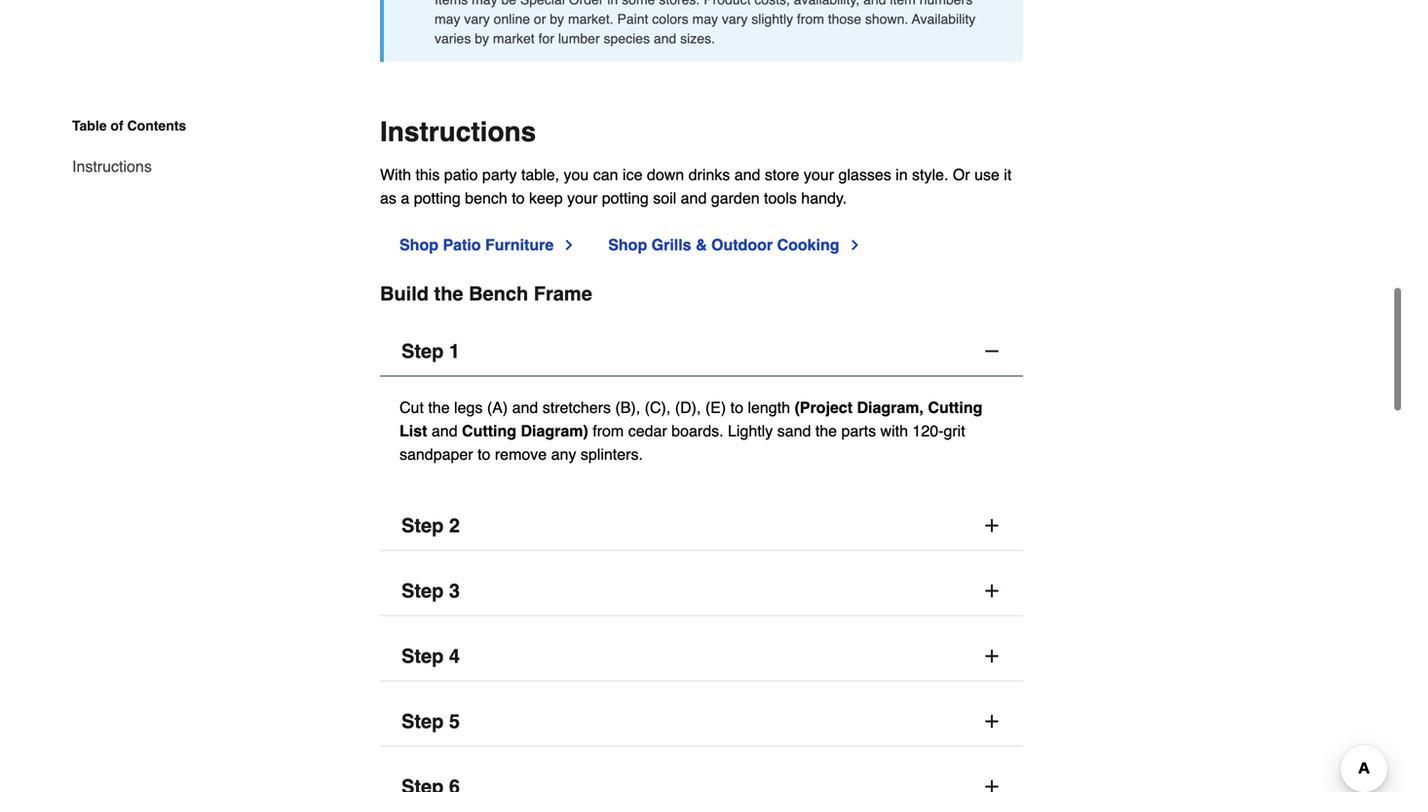 Task type: describe. For each thing, give the bounding box(es) containing it.
species
[[604, 31, 650, 46]]

shop patio furniture
[[400, 236, 554, 254]]

step 2
[[402, 515, 460, 537]]

availability,
[[794, 0, 860, 7]]

slightly
[[752, 11, 794, 27]]

in inside with this patio party table, you can ice down drinks and store your glasses in style. or use it as a potting bench to keep your potting soil and garden tools handy.
[[896, 166, 908, 184]]

sizes.
[[681, 31, 715, 46]]

in inside 'items may be special order in some stores. product costs, availability, and item numbers may vary online or by market. paint colors may vary slightly from those shown. availability varies by market for lumber species and sizes.'
[[608, 0, 618, 7]]

outdoor
[[712, 236, 773, 254]]

those
[[828, 11, 862, 27]]

step for step 4
[[402, 645, 444, 668]]

table,
[[521, 166, 560, 184]]

shop for shop grills & outdoor cooking
[[609, 236, 647, 254]]

from inside from cedar boards. lightly sand the parts with 120-grit sandpaper to remove any splinters.
[[593, 422, 624, 440]]

step 5
[[402, 711, 460, 733]]

step for step 5
[[402, 711, 444, 733]]

2 plus image from the top
[[983, 777, 1002, 793]]

build the bench frame
[[380, 283, 593, 305]]

a
[[401, 189, 410, 207]]

varies
[[435, 31, 471, 46]]

step 3
[[402, 580, 460, 602]]

(c),
[[645, 399, 671, 417]]

cut the legs (a) and stretchers (b), (c), (d), (e) to length
[[400, 399, 795, 417]]

diagram)
[[521, 422, 589, 440]]

for
[[539, 31, 555, 46]]

bench
[[465, 189, 508, 207]]

120-
[[913, 422, 944, 440]]

table of contents element
[[57, 116, 186, 178]]

order
[[569, 0, 604, 7]]

party
[[482, 166, 517, 184]]

step 2 button
[[380, 501, 1024, 551]]

and up and cutting diagram)
[[512, 399, 538, 417]]

contents
[[127, 118, 186, 134]]

2 horizontal spatial to
[[731, 399, 744, 417]]

5
[[449, 711, 460, 733]]

online
[[494, 11, 530, 27]]

0 horizontal spatial cutting
[[462, 422, 517, 440]]

1
[[449, 340, 460, 363]]

some
[[622, 0, 655, 7]]

can
[[593, 166, 619, 184]]

or
[[953, 166, 971, 184]]

plus image inside the "step 5" button
[[983, 712, 1002, 731]]

you
[[564, 166, 589, 184]]

step 1 button
[[380, 327, 1024, 377]]

0 vertical spatial instructions
[[380, 116, 536, 148]]

with
[[881, 422, 909, 440]]

garden
[[711, 189, 760, 207]]

this
[[416, 166, 440, 184]]

2 potting from the left
[[602, 189, 649, 207]]

stores.
[[659, 0, 700, 7]]

0 vertical spatial your
[[804, 166, 834, 184]]

shop patio furniture link
[[400, 233, 577, 257]]

1 potting from the left
[[414, 189, 461, 207]]

step for step 3
[[402, 580, 444, 602]]

lightly
[[728, 422, 773, 440]]

sandpaper
[[400, 445, 473, 463]]

or
[[534, 11, 546, 27]]

frame
[[534, 283, 593, 305]]

plus image for step 4
[[983, 647, 1002, 666]]

and down drinks
[[681, 189, 707, 207]]

numbers
[[920, 0, 973, 7]]

market
[[493, 31, 535, 46]]

parts
[[842, 422, 876, 440]]

table of contents
[[72, 118, 186, 134]]

be
[[502, 0, 517, 7]]

(e)
[[706, 399, 726, 417]]

1 vertical spatial your
[[567, 189, 598, 207]]

shop grills & outdoor cooking
[[609, 236, 840, 254]]

drinks
[[689, 166, 730, 184]]

and up garden
[[735, 166, 761, 184]]

remove
[[495, 445, 547, 463]]

paint
[[618, 11, 649, 27]]

ice
[[623, 166, 643, 184]]

of
[[111, 118, 123, 134]]

items
[[435, 0, 468, 7]]

as
[[380, 189, 397, 207]]

grit
[[944, 422, 966, 440]]

shown.
[[866, 11, 909, 27]]

minus image
[[983, 342, 1002, 361]]

to inside with this patio party table, you can ice down drinks and store your glasses in style. or use it as a potting bench to keep your potting soil and garden tools handy.
[[512, 189, 525, 207]]

with
[[380, 166, 411, 184]]

store
[[765, 166, 800, 184]]

it
[[1004, 166, 1012, 184]]

patio
[[443, 236, 481, 254]]

step for step 1
[[402, 340, 444, 363]]

and up sandpaper
[[432, 422, 458, 440]]

build
[[380, 283, 429, 305]]

colors
[[652, 11, 689, 27]]

keep
[[529, 189, 563, 207]]

legs
[[454, 399, 483, 417]]

special
[[520, 0, 565, 7]]



Task type: locate. For each thing, give the bounding box(es) containing it.
table
[[72, 118, 107, 134]]

shop left grills
[[609, 236, 647, 254]]

items may be special order in some stores. product costs, availability, and item numbers may vary online or by market. paint colors may vary slightly from those shown. availability varies by market for lumber species and sizes.
[[435, 0, 976, 46]]

and up shown.
[[864, 0, 887, 7]]

2
[[449, 515, 460, 537]]

1 shop from the left
[[400, 236, 439, 254]]

step left 3
[[402, 580, 444, 602]]

to left keep
[[512, 189, 525, 207]]

glasses
[[839, 166, 892, 184]]

0 vertical spatial plus image
[[983, 516, 1002, 536]]

0 horizontal spatial by
[[475, 31, 489, 46]]

(project diagram, cutting list
[[400, 399, 983, 440]]

2 vertical spatial the
[[816, 422, 837, 440]]

grills
[[652, 236, 692, 254]]

the
[[434, 283, 464, 305], [428, 399, 450, 417], [816, 422, 837, 440]]

may left be
[[472, 0, 498, 7]]

plus image for step 2
[[983, 516, 1002, 536]]

step 5 button
[[380, 697, 1024, 747]]

soil
[[653, 189, 677, 207]]

handy.
[[802, 189, 847, 207]]

step 4 button
[[380, 632, 1024, 682]]

plus image
[[983, 516, 1002, 536], [983, 581, 1002, 601], [983, 647, 1002, 666]]

tools
[[764, 189, 797, 207]]

2 vary from the left
[[722, 11, 748, 27]]

0 horizontal spatial shop
[[400, 236, 439, 254]]

from inside 'items may be special order in some stores. product costs, availability, and item numbers may vary online or by market. paint colors may vary slightly from those shown. availability varies by market for lumber species and sizes.'
[[797, 11, 825, 27]]

0 horizontal spatial may
[[435, 11, 461, 27]]

(a)
[[487, 399, 508, 417]]

diagram,
[[857, 399, 924, 417]]

1 vary from the left
[[464, 11, 490, 27]]

1 horizontal spatial from
[[797, 11, 825, 27]]

availability
[[912, 11, 976, 27]]

1 horizontal spatial cutting
[[928, 399, 983, 417]]

2 step from the top
[[402, 515, 444, 537]]

plus image inside step 4 button
[[983, 647, 1002, 666]]

1 vertical spatial the
[[428, 399, 450, 417]]

(b),
[[616, 399, 641, 417]]

chevron right image
[[562, 237, 577, 253]]

by
[[550, 11, 564, 27], [475, 31, 489, 46]]

1 horizontal spatial by
[[550, 11, 564, 27]]

step for step 2
[[402, 515, 444, 537]]

to right '(e)'
[[731, 399, 744, 417]]

1 horizontal spatial shop
[[609, 236, 647, 254]]

potting down the ice
[[602, 189, 649, 207]]

1 vertical spatial by
[[475, 31, 489, 46]]

plus image
[[983, 712, 1002, 731], [983, 777, 1002, 793]]

step left 2
[[402, 515, 444, 537]]

from
[[797, 11, 825, 27], [593, 422, 624, 440]]

your down the you on the left
[[567, 189, 598, 207]]

cutting
[[928, 399, 983, 417], [462, 422, 517, 440]]

by right 'or'
[[550, 11, 564, 27]]

in
[[608, 0, 618, 7], [896, 166, 908, 184]]

1 step from the top
[[402, 340, 444, 363]]

0 horizontal spatial vary
[[464, 11, 490, 27]]

2 shop from the left
[[609, 236, 647, 254]]

0 vertical spatial the
[[434, 283, 464, 305]]

step left 5
[[402, 711, 444, 733]]

stretchers
[[543, 399, 611, 417]]

0 vertical spatial plus image
[[983, 712, 1002, 731]]

instructions inside table of contents element
[[72, 157, 152, 175]]

to
[[512, 189, 525, 207], [731, 399, 744, 417], [478, 445, 491, 463]]

0 horizontal spatial in
[[608, 0, 618, 7]]

step 3 button
[[380, 567, 1024, 616]]

2 vertical spatial to
[[478, 445, 491, 463]]

1 horizontal spatial vary
[[722, 11, 748, 27]]

1 horizontal spatial your
[[804, 166, 834, 184]]

1 vertical spatial plus image
[[983, 777, 1002, 793]]

the for build
[[434, 283, 464, 305]]

1 vertical spatial from
[[593, 422, 624, 440]]

0 horizontal spatial from
[[593, 422, 624, 440]]

step left 1 at top left
[[402, 340, 444, 363]]

cutting up grit
[[928, 399, 983, 417]]

3 plus image from the top
[[983, 647, 1002, 666]]

plus image for step 3
[[983, 581, 1002, 601]]

from up splinters.
[[593, 422, 624, 440]]

the down the (project
[[816, 422, 837, 440]]

1 vertical spatial in
[[896, 166, 908, 184]]

0 horizontal spatial potting
[[414, 189, 461, 207]]

by right varies
[[475, 31, 489, 46]]

1 horizontal spatial instructions
[[380, 116, 536, 148]]

0 horizontal spatial to
[[478, 445, 491, 463]]

0 vertical spatial in
[[608, 0, 618, 7]]

item
[[890, 0, 916, 7]]

shop grills & outdoor cooking link
[[609, 233, 863, 257]]

step left 4
[[402, 645, 444, 668]]

vary
[[464, 11, 490, 27], [722, 11, 748, 27]]

from cedar boards. lightly sand the parts with 120-grit sandpaper to remove any splinters.
[[400, 422, 966, 463]]

style.
[[912, 166, 949, 184]]

1 vertical spatial to
[[731, 399, 744, 417]]

(d),
[[675, 399, 701, 417]]

the for cut
[[428, 399, 450, 417]]

0 vertical spatial cutting
[[928, 399, 983, 417]]

0 horizontal spatial instructions
[[72, 157, 152, 175]]

in up paint
[[608, 0, 618, 7]]

0 vertical spatial from
[[797, 11, 825, 27]]

with this patio party table, you can ice down drinks and store your glasses in style. or use it as a potting bench to keep your potting soil and garden tools handy.
[[380, 166, 1012, 207]]

3 step from the top
[[402, 580, 444, 602]]

instructions up patio
[[380, 116, 536, 148]]

cutting inside (project diagram, cutting list
[[928, 399, 983, 417]]

lumber
[[558, 31, 600, 46]]

the inside from cedar boards. lightly sand the parts with 120-grit sandpaper to remove any splinters.
[[816, 422, 837, 440]]

1 horizontal spatial in
[[896, 166, 908, 184]]

2 vertical spatial plus image
[[983, 647, 1002, 666]]

1 vertical spatial plus image
[[983, 581, 1002, 601]]

any
[[551, 445, 577, 463]]

cedar
[[628, 422, 667, 440]]

4
[[449, 645, 460, 668]]

cut
[[400, 399, 424, 417]]

your up 'handy.' at right top
[[804, 166, 834, 184]]

splinters.
[[581, 445, 643, 463]]

instructions link
[[72, 143, 152, 178]]

shop
[[400, 236, 439, 254], [609, 236, 647, 254]]

0 vertical spatial by
[[550, 11, 564, 27]]

step 1
[[402, 340, 460, 363]]

furniture
[[485, 236, 554, 254]]

from down availability,
[[797, 11, 825, 27]]

vary down items
[[464, 11, 490, 27]]

1 plus image from the top
[[983, 516, 1002, 536]]

5 step from the top
[[402, 711, 444, 733]]

plus image inside step 2 button
[[983, 516, 1002, 536]]

may up sizes.
[[693, 11, 718, 27]]

boards.
[[672, 422, 724, 440]]

shop for shop patio furniture
[[400, 236, 439, 254]]

shop left patio
[[400, 236, 439, 254]]

patio
[[444, 166, 478, 184]]

the right build
[[434, 283, 464, 305]]

may
[[472, 0, 498, 7], [435, 11, 461, 27], [693, 11, 718, 27]]

1 vertical spatial cutting
[[462, 422, 517, 440]]

and
[[864, 0, 887, 7], [654, 31, 677, 46], [735, 166, 761, 184], [681, 189, 707, 207], [512, 399, 538, 417], [432, 422, 458, 440]]

step 4
[[402, 645, 460, 668]]

1 horizontal spatial to
[[512, 189, 525, 207]]

1 vertical spatial instructions
[[72, 157, 152, 175]]

0 vertical spatial to
[[512, 189, 525, 207]]

down
[[647, 166, 684, 184]]

1 plus image from the top
[[983, 712, 1002, 731]]

in left style.
[[896, 166, 908, 184]]

instructions down of
[[72, 157, 152, 175]]

plus image inside step 3 button
[[983, 581, 1002, 601]]

cooking
[[777, 236, 840, 254]]

bench
[[469, 283, 529, 305]]

2 plus image from the top
[[983, 581, 1002, 601]]

to down and cutting diagram)
[[478, 445, 491, 463]]

list
[[400, 422, 427, 440]]

4 step from the top
[[402, 645, 444, 668]]

instructions
[[380, 116, 536, 148], [72, 157, 152, 175]]

chevron right image
[[848, 237, 863, 253]]

0 horizontal spatial your
[[567, 189, 598, 207]]

to inside from cedar boards. lightly sand the parts with 120-grit sandpaper to remove any splinters.
[[478, 445, 491, 463]]

and down colors
[[654, 31, 677, 46]]

&
[[696, 236, 707, 254]]

product
[[704, 0, 751, 7]]

and cutting diagram)
[[432, 422, 593, 440]]

market.
[[568, 11, 614, 27]]

potting down this
[[414, 189, 461, 207]]

may down items
[[435, 11, 461, 27]]

vary down product
[[722, 11, 748, 27]]

cutting down (a)
[[462, 422, 517, 440]]

1 horizontal spatial may
[[472, 0, 498, 7]]

costs,
[[755, 0, 791, 7]]

2 horizontal spatial may
[[693, 11, 718, 27]]

the right cut in the bottom of the page
[[428, 399, 450, 417]]

(project
[[795, 399, 853, 417]]

1 horizontal spatial potting
[[602, 189, 649, 207]]

3
[[449, 580, 460, 602]]

your
[[804, 166, 834, 184], [567, 189, 598, 207]]



Task type: vqa. For each thing, say whether or not it's contained in the screenshot.
NEW
no



